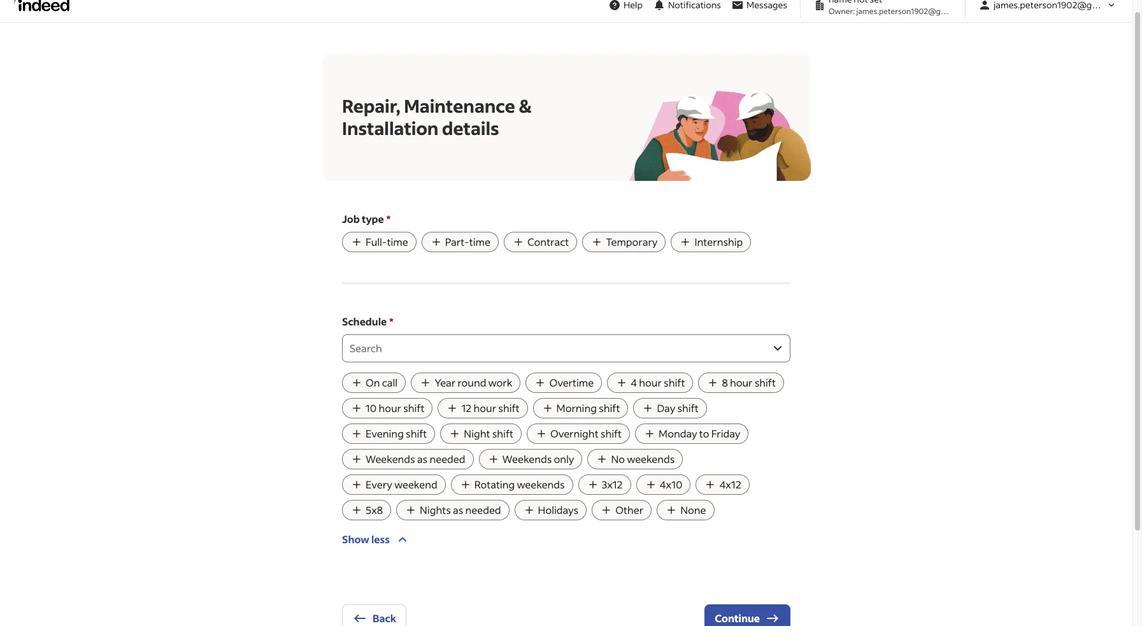 Task type: describe. For each thing, give the bounding box(es) containing it.
on
[[366, 376, 380, 389]]

holidays
[[538, 503, 579, 517]]

overnight shift
[[551, 427, 622, 440]]

5x8
[[366, 503, 383, 517]]

weekends for weekends only
[[503, 452, 552, 466]]

evening
[[366, 427, 404, 440]]

day shift
[[657, 402, 699, 415]]

internship
[[695, 235, 743, 249]]

other
[[616, 503, 644, 517]]

schedule
[[342, 315, 387, 328]]

0 vertical spatial *
[[387, 212, 391, 226]]

shift up evening shift
[[404, 402, 425, 415]]

call
[[382, 376, 398, 389]]

morning
[[557, 402, 597, 415]]

shift right night
[[492, 427, 514, 440]]

10 hour shift
[[366, 402, 425, 415]]

weekend
[[394, 478, 438, 491]]

8
[[722, 376, 728, 389]]

type
[[362, 212, 384, 226]]

night shift
[[464, 427, 514, 440]]

friday
[[712, 427, 741, 440]]

only
[[554, 452, 574, 466]]

night
[[464, 427, 490, 440]]

part-time
[[445, 235, 491, 249]]

job type *
[[342, 212, 391, 226]]

full-
[[366, 235, 387, 249]]

less
[[372, 533, 390, 546]]

weekends for rotating weekends
[[517, 478, 565, 491]]

needed for nights as needed
[[466, 503, 501, 517]]

hour for 4
[[639, 376, 662, 389]]

no
[[611, 452, 625, 466]]

overnight
[[551, 427, 599, 440]]

3x12
[[602, 478, 623, 491]]

shift up weekends as needed
[[406, 427, 427, 440]]

installation
[[342, 117, 439, 140]]

no weekends
[[611, 452, 675, 466]]

nights as needed
[[420, 503, 501, 517]]

part-
[[445, 235, 470, 249]]

job
[[342, 212, 360, 226]]

4
[[631, 376, 637, 389]]

time for part-
[[470, 235, 491, 249]]

12 hour shift
[[462, 402, 520, 415]]

overtime
[[550, 376, 594, 389]]

as for weekends
[[417, 452, 428, 466]]

schedule *
[[342, 315, 394, 328]]

&
[[519, 94, 531, 117]]

nights
[[420, 503, 451, 517]]

Search text field
[[342, 335, 771, 363]]

shift up no
[[601, 427, 622, 440]]

to
[[700, 427, 710, 440]]

continue
[[715, 612, 760, 625]]

repair, maintenance & installation details
[[342, 94, 531, 140]]

none
[[681, 503, 706, 517]]

needed for weekends as needed
[[430, 452, 466, 466]]

4 hour shift
[[631, 376, 685, 389]]

year
[[435, 376, 456, 389]]

hour for 10
[[379, 402, 401, 415]]

owner: james.peterson1902@gmail.com
[[829, 6, 973, 16]]

weekends only
[[503, 452, 574, 466]]

details
[[442, 117, 499, 140]]

work
[[489, 376, 513, 389]]



Task type: vqa. For each thing, say whether or not it's contained in the screenshot.
the 4x12
yes



Task type: locate. For each thing, give the bounding box(es) containing it.
as up weekend
[[417, 452, 428, 466]]

0 vertical spatial weekends
[[627, 452, 675, 466]]

back button
[[342, 605, 407, 626]]

hour for 8
[[730, 376, 753, 389]]

indeed home image
[[14, 0, 75, 11]]

weekends down weekends only
[[517, 478, 565, 491]]

1 vertical spatial needed
[[466, 503, 501, 517]]

full-time
[[366, 235, 408, 249]]

1 vertical spatial as
[[453, 503, 463, 517]]

rotating
[[475, 478, 515, 491]]

shift right day
[[678, 402, 699, 415]]

time for full-
[[387, 235, 408, 249]]

time
[[387, 235, 408, 249], [470, 235, 491, 249]]

weekends
[[366, 452, 415, 466], [503, 452, 552, 466]]

back
[[373, 612, 396, 625]]

needed
[[430, 452, 466, 466], [466, 503, 501, 517]]

shift down work
[[499, 402, 520, 415]]

1 horizontal spatial weekends
[[627, 452, 675, 466]]

as right nights
[[453, 503, 463, 517]]

monday
[[659, 427, 698, 440]]

hour right 12
[[474, 402, 497, 415]]

weekends for no weekends
[[627, 452, 675, 466]]

1 time from the left
[[387, 235, 408, 249]]

* right schedule
[[390, 315, 394, 328]]

weekends for weekends as needed
[[366, 452, 415, 466]]

weekends up rotating weekends
[[503, 452, 552, 466]]

1 horizontal spatial time
[[470, 235, 491, 249]]

toggle menu image
[[771, 341, 786, 356]]

james.peterson1902@gmail.com
[[857, 6, 973, 16]]

2 time from the left
[[470, 235, 491, 249]]

hour right 4
[[639, 376, 662, 389]]

hour for 12
[[474, 402, 497, 415]]

needed down night
[[430, 452, 466, 466]]

rotating weekends
[[475, 478, 565, 491]]

1 horizontal spatial as
[[453, 503, 463, 517]]

year round work
[[435, 376, 513, 389]]

contract
[[528, 235, 569, 249]]

needed down rotating
[[466, 503, 501, 517]]

10
[[366, 402, 377, 415]]

as
[[417, 452, 428, 466], [453, 503, 463, 517]]

temporary
[[606, 235, 658, 249]]

8 hour shift
[[722, 376, 776, 389]]

name not set owner: james.peterson1902@gmail.com element
[[809, 0, 973, 17]]

weekends as needed
[[366, 452, 466, 466]]

1 weekends from the left
[[366, 452, 415, 466]]

1 vertical spatial *
[[390, 315, 394, 328]]

1 vertical spatial weekends
[[517, 478, 565, 491]]

0 horizontal spatial time
[[387, 235, 408, 249]]

2 weekends from the left
[[503, 452, 552, 466]]

shift down toggle menu image
[[755, 376, 776, 389]]

on call
[[366, 376, 398, 389]]

hour right 8
[[730, 376, 753, 389]]

every weekend
[[366, 478, 438, 491]]

*
[[387, 212, 391, 226], [390, 315, 394, 328]]

12
[[462, 402, 472, 415]]

4x12
[[720, 478, 742, 491]]

0 horizontal spatial weekends
[[517, 478, 565, 491]]

continue button
[[705, 605, 791, 626]]

show
[[342, 533, 370, 546]]

every
[[366, 478, 392, 491]]

monday to friday
[[659, 427, 741, 440]]

day
[[657, 402, 676, 415]]

show less button
[[342, 526, 410, 554]]

hour
[[639, 376, 662, 389], [730, 376, 753, 389], [379, 402, 401, 415], [474, 402, 497, 415]]

0 vertical spatial as
[[417, 452, 428, 466]]

0 vertical spatial needed
[[430, 452, 466, 466]]

0 horizontal spatial as
[[417, 452, 428, 466]]

round
[[458, 376, 487, 389]]

1 horizontal spatial weekends
[[503, 452, 552, 466]]

shift up day shift
[[664, 376, 685, 389]]

4x10
[[660, 478, 683, 491]]

maintenance
[[404, 94, 515, 117]]

0 horizontal spatial weekends
[[366, 452, 415, 466]]

shift
[[664, 376, 685, 389], [755, 376, 776, 389], [404, 402, 425, 415], [499, 402, 520, 415], [599, 402, 620, 415], [678, 402, 699, 415], [406, 427, 427, 440], [492, 427, 514, 440], [601, 427, 622, 440]]

shift right morning
[[599, 402, 620, 415]]

show less
[[342, 533, 390, 546]]

weekends
[[627, 452, 675, 466], [517, 478, 565, 491]]

evening shift
[[366, 427, 427, 440]]

owner:
[[829, 6, 855, 16]]

repair,
[[342, 94, 401, 117]]

as for nights
[[453, 503, 463, 517]]

hour right the 10
[[379, 402, 401, 415]]

weekends down evening
[[366, 452, 415, 466]]

morning shift
[[557, 402, 620, 415]]

weekends up the 4x10
[[627, 452, 675, 466]]

* right type
[[387, 212, 391, 226]]



